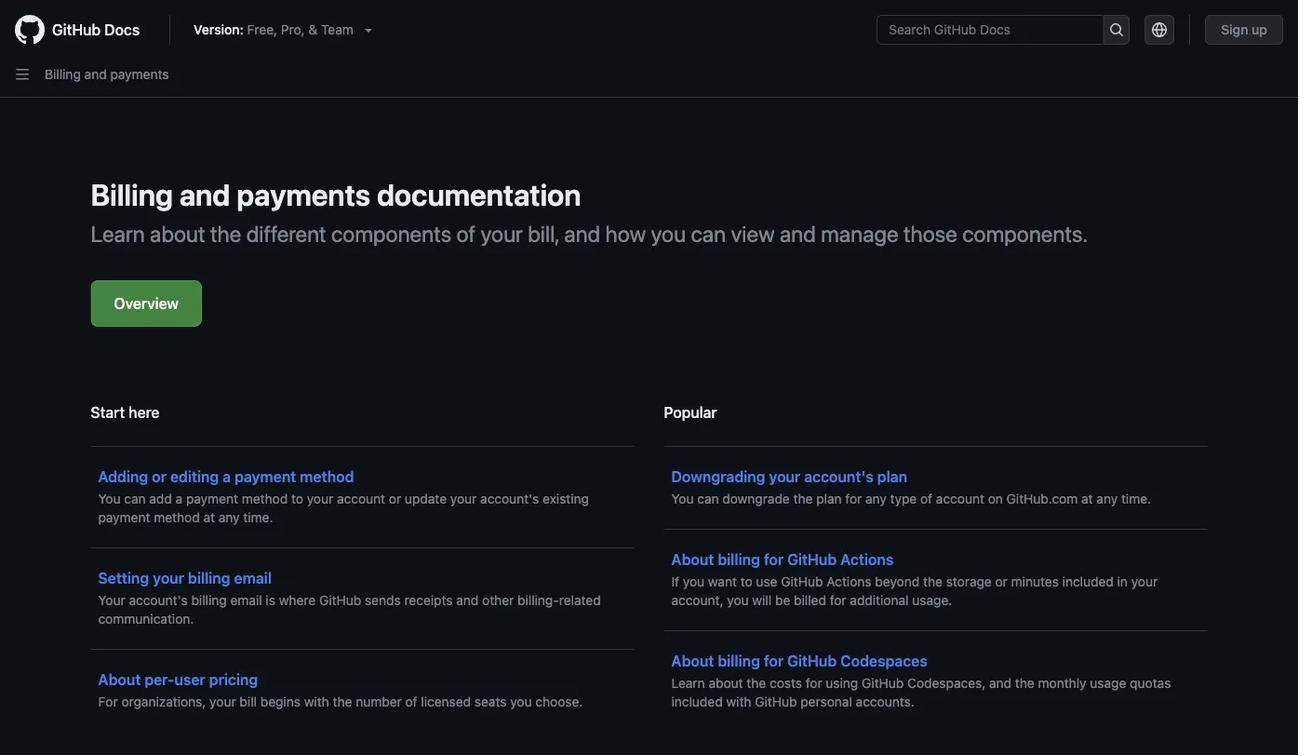 Task type: locate. For each thing, give the bounding box(es) containing it.
github
[[52, 21, 101, 39], [788, 551, 837, 568], [781, 574, 824, 589], [319, 593, 361, 608], [788, 652, 837, 670], [862, 675, 904, 691], [755, 694, 797, 709]]

billing inside billing and payments documentation learn about the different components of your bill, and how you can view and manage those components.
[[91, 177, 173, 212]]

account inside adding or editing a payment method you can add a payment method to your account or update your account's existing payment method at any time.
[[337, 491, 386, 506]]

you right seats at left bottom
[[510, 694, 532, 709]]

2 vertical spatial or
[[996, 574, 1008, 589]]

the right downgrade
[[794, 491, 813, 506]]

0 horizontal spatial any
[[219, 510, 240, 525]]

account left on
[[937, 491, 985, 506]]

your inside billing and payments documentation learn about the different components of your bill, and how you can view and manage those components.
[[481, 221, 523, 247]]

of right the number
[[406, 694, 418, 709]]

related
[[559, 593, 601, 608]]

time. up in at the right
[[1122, 491, 1152, 506]]

can inside billing and payments documentation learn about the different components of your bill, and how you can view and manage those components.
[[691, 221, 726, 247]]

1 vertical spatial plan
[[817, 491, 842, 506]]

payments
[[110, 67, 169, 82], [237, 177, 371, 212]]

and
[[84, 67, 107, 82], [179, 177, 230, 212], [564, 221, 601, 247], [780, 221, 816, 247], [456, 593, 479, 608], [990, 675, 1012, 691]]

can down downgrading
[[698, 491, 719, 506]]

can left view
[[691, 221, 726, 247]]

sign up link
[[1206, 15, 1284, 45]]

you right how
[[651, 221, 686, 247]]

about up overview
[[150, 221, 205, 247]]

components.
[[963, 221, 1088, 247]]

account inside downgrading your account's plan you can downgrade the plan for any type of account on github.com at any time.
[[937, 491, 985, 506]]

of inside about per-user pricing for organizations, your bill begins with the number of licensed seats you choose.
[[406, 694, 418, 709]]

1 horizontal spatial account
[[937, 491, 985, 506]]

billing for billing and payments
[[45, 67, 81, 82]]

payment down adding at the left of page
[[98, 510, 150, 525]]

the
[[210, 221, 241, 247], [794, 491, 813, 506], [924, 574, 943, 589], [747, 675, 767, 691], [1016, 675, 1035, 691], [333, 694, 352, 709]]

1 vertical spatial or
[[389, 491, 401, 506]]

0 vertical spatial about
[[150, 221, 205, 247]]

search image
[[1110, 22, 1125, 37]]

the inside billing and payments documentation learn about the different components of your bill, and how you can view and manage those components.
[[210, 221, 241, 247]]

payments down the docs
[[110, 67, 169, 82]]

1 horizontal spatial method
[[242, 491, 288, 506]]

or right storage at the right of the page
[[996, 574, 1008, 589]]

plan right downgrade
[[817, 491, 842, 506]]

select language: current language is english image
[[1153, 22, 1168, 37]]

where
[[279, 593, 316, 608]]

2 horizontal spatial or
[[996, 574, 1008, 589]]

0 horizontal spatial time.
[[243, 510, 273, 525]]

about inside about per-user pricing for organizations, your bill begins with the number of licensed seats you choose.
[[98, 671, 141, 689]]

billed
[[794, 593, 827, 608]]

at down editing
[[203, 510, 215, 525]]

view
[[731, 221, 775, 247]]

payment
[[235, 468, 296, 486], [186, 491, 238, 506], [98, 510, 150, 525]]

with left personal
[[727, 694, 752, 709]]

0 horizontal spatial account's
[[129, 593, 188, 608]]

0 horizontal spatial account
[[337, 491, 386, 506]]

a right editing
[[223, 468, 231, 486]]

0 horizontal spatial included
[[672, 694, 723, 709]]

with right begins
[[304, 694, 329, 709]]

if
[[672, 574, 680, 589]]

0 vertical spatial about
[[672, 551, 714, 568]]

of right 'type'
[[921, 491, 933, 506]]

1 horizontal spatial about
[[709, 675, 744, 691]]

0 horizontal spatial payments
[[110, 67, 169, 82]]

0 horizontal spatial you
[[98, 491, 121, 506]]

time. up is
[[243, 510, 273, 525]]

payment down editing
[[186, 491, 238, 506]]

1 vertical spatial time.
[[243, 510, 273, 525]]

up
[[1252, 22, 1268, 37]]

of for downgrading your account's plan
[[921, 491, 933, 506]]

0 vertical spatial learn
[[91, 221, 145, 247]]

about down account,
[[672, 652, 714, 670]]

at right github.com
[[1082, 491, 1094, 506]]

1 vertical spatial of
[[921, 491, 933, 506]]

about for about billing for github actions
[[672, 551, 714, 568]]

1 vertical spatial actions
[[827, 574, 872, 589]]

of
[[457, 221, 476, 247], [921, 491, 933, 506], [406, 694, 418, 709]]

time.
[[1122, 491, 1152, 506], [243, 510, 273, 525]]

you
[[651, 221, 686, 247], [683, 574, 705, 589], [727, 593, 749, 608], [510, 694, 532, 709]]

2 you from the left
[[672, 491, 694, 506]]

account's
[[805, 468, 874, 486], [481, 491, 539, 506], [129, 593, 188, 608]]

2 vertical spatial account's
[[129, 593, 188, 608]]

for inside downgrading your account's plan you can downgrade the plan for any type of account on github.com at any time.
[[846, 491, 862, 506]]

about inside about billing for github codespaces learn about the costs for using github codespaces, and the monthly usage quotas included with github personal accounts.
[[672, 652, 714, 670]]

1 vertical spatial at
[[203, 510, 215, 525]]

billing
[[718, 551, 761, 568], [188, 569, 230, 587], [191, 593, 227, 608], [718, 652, 761, 670]]

billing-
[[518, 593, 559, 608]]

here
[[129, 404, 160, 421]]

1 vertical spatial payments
[[237, 177, 371, 212]]

payments for billing and payments
[[110, 67, 169, 82]]

add
[[149, 491, 172, 506]]

billing inside main banner
[[45, 67, 81, 82]]

0 vertical spatial of
[[457, 221, 476, 247]]

0 vertical spatial payment
[[235, 468, 296, 486]]

to
[[291, 491, 303, 506], [741, 574, 753, 589]]

1 horizontal spatial billing
[[91, 177, 173, 212]]

1 account from the left
[[337, 491, 386, 506]]

0 horizontal spatial a
[[176, 491, 183, 506]]

0 horizontal spatial of
[[406, 694, 418, 709]]

beyond
[[876, 574, 920, 589]]

your
[[481, 221, 523, 247], [770, 468, 801, 486], [307, 491, 334, 506], [450, 491, 477, 506], [153, 569, 184, 587], [1132, 574, 1158, 589], [210, 694, 236, 709]]

manage
[[821, 221, 899, 247]]

at inside adding or editing a payment method you can add a payment method to your account or update your account's existing payment method at any time.
[[203, 510, 215, 525]]

github inside main banner
[[52, 21, 101, 39]]

2 horizontal spatial any
[[1097, 491, 1118, 506]]

1 horizontal spatial to
[[741, 574, 753, 589]]

0 vertical spatial time.
[[1122, 491, 1152, 506]]

any
[[866, 491, 887, 506], [1097, 491, 1118, 506], [219, 510, 240, 525]]

open sidebar image
[[15, 67, 30, 82]]

0 vertical spatial or
[[152, 468, 167, 486]]

for
[[846, 491, 862, 506], [764, 551, 784, 568], [830, 593, 847, 608], [764, 652, 784, 670], [806, 675, 823, 691]]

you right the if
[[683, 574, 705, 589]]

payments inside billing and payments documentation learn about the different components of your bill, and how you can view and manage those components.
[[237, 177, 371, 212]]

you
[[98, 491, 121, 506], [672, 491, 694, 506]]

0 horizontal spatial with
[[304, 694, 329, 709]]

0 vertical spatial payments
[[110, 67, 169, 82]]

None search field
[[877, 15, 1131, 45]]

the left monthly
[[1016, 675, 1035, 691]]

1 horizontal spatial payments
[[237, 177, 371, 212]]

time. inside downgrading your account's plan you can downgrade the plan for any type of account on github.com at any time.
[[1122, 491, 1152, 506]]

1 vertical spatial email
[[230, 593, 262, 608]]

2 vertical spatial of
[[406, 694, 418, 709]]

billing down will
[[718, 652, 761, 670]]

billing up want
[[718, 551, 761, 568]]

editing
[[170, 468, 219, 486]]

the inside about billing for github actions if you want to use github actions beyond the storage or minutes included in your account, you will be billed for additional usage.
[[924, 574, 943, 589]]

can
[[691, 221, 726, 247], [124, 491, 146, 506], [698, 491, 719, 506]]

1 vertical spatial about
[[672, 652, 714, 670]]

type
[[891, 491, 917, 506]]

other
[[482, 593, 514, 608]]

or inside about billing for github actions if you want to use github actions beyond the storage or minutes included in your account, you will be billed for additional usage.
[[996, 574, 1008, 589]]

1 vertical spatial about
[[709, 675, 744, 691]]

the inside downgrading your account's plan you can downgrade the plan for any type of account on github.com at any time.
[[794, 491, 813, 506]]

included inside about billing for github codespaces learn about the costs for using github codespaces, and the monthly usage quotas included with github personal accounts.
[[672, 694, 723, 709]]

your inside setting your billing email your account's billing email is where github sends receipts and other billing-related communication.
[[153, 569, 184, 587]]

2 vertical spatial method
[[154, 510, 200, 525]]

learn down account,
[[672, 675, 705, 691]]

actions
[[841, 551, 894, 568], [827, 574, 872, 589]]

about inside about billing for github codespaces learn about the costs for using github codespaces, and the monthly usage quotas included with github personal accounts.
[[709, 675, 744, 691]]

you inside downgrading your account's plan you can downgrade the plan for any type of account on github.com at any time.
[[672, 491, 694, 506]]

account's inside adding or editing a payment method you can add a payment method to your account or update your account's existing payment method at any time.
[[481, 491, 539, 506]]

0 vertical spatial to
[[291, 491, 303, 506]]

2 horizontal spatial account's
[[805, 468, 874, 486]]

or for adding
[[389, 491, 401, 506]]

you down adding at the left of page
[[98, 491, 121, 506]]

for right "billed"
[[830, 593, 847, 608]]

method
[[300, 468, 354, 486], [242, 491, 288, 506], [154, 510, 200, 525]]

1 horizontal spatial plan
[[878, 468, 908, 486]]

email left is
[[230, 593, 262, 608]]

learn
[[91, 221, 145, 247], [672, 675, 705, 691]]

organizations,
[[121, 694, 206, 709]]

0 horizontal spatial learn
[[91, 221, 145, 247]]

1 horizontal spatial with
[[727, 694, 752, 709]]

a
[[223, 468, 231, 486], [176, 491, 183, 506]]

0 vertical spatial included
[[1063, 574, 1114, 589]]

1 vertical spatial a
[[176, 491, 183, 506]]

actions up beyond
[[841, 551, 894, 568]]

you inside about per-user pricing for organizations, your bill begins with the number of licensed seats you choose.
[[510, 694, 532, 709]]

1 vertical spatial account's
[[481, 491, 539, 506]]

about left the costs
[[709, 675, 744, 691]]

of inside downgrading your account's plan you can downgrade the plan for any type of account on github.com at any time.
[[921, 491, 933, 506]]

or left update at left
[[389, 491, 401, 506]]

0 vertical spatial a
[[223, 468, 231, 486]]

1 horizontal spatial account's
[[481, 491, 539, 506]]

the left the number
[[333, 694, 352, 709]]

1 horizontal spatial or
[[389, 491, 401, 506]]

additional
[[850, 593, 909, 608]]

0 vertical spatial at
[[1082, 491, 1094, 506]]

included
[[1063, 574, 1114, 589], [672, 694, 723, 709]]

will
[[753, 593, 772, 608]]

the up "usage."
[[924, 574, 943, 589]]

version:
[[194, 22, 244, 37]]

be
[[776, 593, 791, 608]]

0 horizontal spatial at
[[203, 510, 215, 525]]

email up is
[[234, 569, 272, 587]]

0 vertical spatial actions
[[841, 551, 894, 568]]

begins
[[260, 694, 301, 709]]

any inside adding or editing a payment method you can add a payment method to your account or update your account's existing payment method at any time.
[[219, 510, 240, 525]]

0 vertical spatial method
[[300, 468, 354, 486]]

1 vertical spatial billing
[[91, 177, 173, 212]]

pricing
[[209, 671, 258, 689]]

payments inside main banner
[[110, 67, 169, 82]]

about up for
[[98, 671, 141, 689]]

included inside about billing for github actions if you want to use github actions beyond the storage or minutes included in your account, you will be billed for additional usage.
[[1063, 574, 1114, 589]]

existing
[[543, 491, 589, 506]]

adding
[[98, 468, 148, 486]]

2 horizontal spatial method
[[300, 468, 354, 486]]

any right github.com
[[1097, 491, 1118, 506]]

docs
[[105, 21, 140, 39]]

1 vertical spatial learn
[[672, 675, 705, 691]]

you inside adding or editing a payment method you can add a payment method to your account or update your account's existing payment method at any time.
[[98, 491, 121, 506]]

account left update at left
[[337, 491, 386, 506]]

billing for billing and payments documentation learn about the different components of your bill, and how you can view and manage those components.
[[91, 177, 173, 212]]

a right add
[[176, 491, 183, 506]]

learn inside about billing for github codespaces learn about the costs for using github codespaces, and the monthly usage quotas included with github personal accounts.
[[672, 675, 705, 691]]

1 vertical spatial included
[[672, 694, 723, 709]]

github.com
[[1007, 491, 1078, 506]]

about per-user pricing for organizations, your bill begins with the number of licensed seats you choose.
[[98, 671, 583, 709]]

0 vertical spatial account's
[[805, 468, 874, 486]]

about inside about billing for github actions if you want to use github actions beyond the storage or minutes included in your account, you will be billed for additional usage.
[[672, 551, 714, 568]]

documentation
[[377, 177, 582, 212]]

payment right editing
[[235, 468, 296, 486]]

for up use
[[764, 551, 784, 568]]

1 horizontal spatial included
[[1063, 574, 1114, 589]]

at inside downgrading your account's plan you can downgrade the plan for any type of account on github.com at any time.
[[1082, 491, 1094, 506]]

payments up the "different"
[[237, 177, 371, 212]]

any left 'type'
[[866, 491, 887, 506]]

1 horizontal spatial you
[[672, 491, 694, 506]]

the left the "different"
[[210, 221, 241, 247]]

plan up 'type'
[[878, 468, 908, 486]]

billing and payments link
[[45, 67, 169, 82]]

overview link
[[91, 280, 202, 327]]

pro,
[[281, 22, 305, 37]]

costs
[[770, 675, 803, 691]]

2 account from the left
[[937, 491, 985, 506]]

for left 'type'
[[846, 491, 862, 506]]

about up the if
[[672, 551, 714, 568]]

1 vertical spatial method
[[242, 491, 288, 506]]

1 with from the left
[[304, 694, 329, 709]]

1 vertical spatial to
[[741, 574, 753, 589]]

0 horizontal spatial plan
[[817, 491, 842, 506]]

about
[[150, 221, 205, 247], [709, 675, 744, 691]]

with inside about billing for github codespaces learn about the costs for using github codespaces, and the monthly usage quotas included with github personal accounts.
[[727, 694, 752, 709]]

0 vertical spatial plan
[[878, 468, 908, 486]]

any down editing
[[219, 510, 240, 525]]

2 with from the left
[[727, 694, 752, 709]]

communication.
[[98, 611, 194, 627]]

can down adding at the left of page
[[124, 491, 146, 506]]

of down documentation
[[457, 221, 476, 247]]

1 horizontal spatial learn
[[672, 675, 705, 691]]

actions up the additional
[[827, 574, 872, 589]]

accounts.
[[856, 694, 915, 709]]

learn up overview
[[91, 221, 145, 247]]

or up add
[[152, 468, 167, 486]]

time. inside adding or editing a payment method you can add a payment method to your account or update your account's existing payment method at any time.
[[243, 510, 273, 525]]

bill,
[[528, 221, 560, 247]]

1 horizontal spatial any
[[866, 491, 887, 506]]

1 horizontal spatial at
[[1082, 491, 1094, 506]]

with
[[304, 694, 329, 709], [727, 694, 752, 709]]

0 horizontal spatial billing
[[45, 67, 81, 82]]

0 vertical spatial billing
[[45, 67, 81, 82]]

receipts
[[405, 593, 453, 608]]

different
[[246, 221, 326, 247]]

about
[[672, 551, 714, 568], [672, 652, 714, 670], [98, 671, 141, 689]]

1 horizontal spatial of
[[457, 221, 476, 247]]

1 you from the left
[[98, 491, 121, 506]]

0 horizontal spatial about
[[150, 221, 205, 247]]

1 horizontal spatial time.
[[1122, 491, 1152, 506]]

you down downgrading
[[672, 491, 694, 506]]

usage.
[[913, 593, 953, 608]]

0 horizontal spatial to
[[291, 491, 303, 506]]

2 vertical spatial about
[[98, 671, 141, 689]]

2 horizontal spatial of
[[921, 491, 933, 506]]



Task type: vqa. For each thing, say whether or not it's contained in the screenshot.
the topmost Get
no



Task type: describe. For each thing, give the bounding box(es) containing it.
quotas
[[1130, 675, 1172, 691]]

choose.
[[536, 694, 583, 709]]

bill
[[240, 694, 257, 709]]

codespaces,
[[908, 675, 986, 691]]

can inside adding or editing a payment method you can add a payment method to your account or update your account's existing payment method at any time.
[[124, 491, 146, 506]]

of inside billing and payments documentation learn about the different components of your bill, and how you can view and manage those components.
[[457, 221, 476, 247]]

version: free, pro, & team
[[194, 22, 354, 37]]

monthly
[[1039, 675, 1087, 691]]

0 horizontal spatial or
[[152, 468, 167, 486]]

you left will
[[727, 593, 749, 608]]

the left the costs
[[747, 675, 767, 691]]

use
[[756, 574, 778, 589]]

to inside adding or editing a payment method you can add a payment method to your account or update your account's existing payment method at any time.
[[291, 491, 303, 506]]

billing inside about billing for github codespaces learn about the costs for using github codespaces, and the monthly usage quotas included with github personal accounts.
[[718, 652, 761, 670]]

per-
[[145, 671, 174, 689]]

setting your billing email your account's billing email is where github sends receipts and other billing-related communication.
[[98, 569, 601, 627]]

codespaces
[[841, 652, 928, 670]]

usage
[[1091, 675, 1127, 691]]

billing and payments documentation learn about the different components of your bill, and how you can view and manage those components.
[[91, 177, 1088, 247]]

downgrading your account's plan you can downgrade the plan for any type of account on github.com at any time.
[[672, 468, 1152, 506]]

billing left is
[[191, 593, 227, 608]]

2 vertical spatial payment
[[98, 510, 150, 525]]

github docs link
[[15, 15, 155, 45]]

those
[[904, 221, 958, 247]]

learn inside billing and payments documentation learn about the different components of your bill, and how you can view and manage those components.
[[91, 221, 145, 247]]

github inside setting your billing email your account's billing email is where github sends receipts and other billing-related communication.
[[319, 593, 361, 608]]

billing up communication. on the bottom of page
[[188, 569, 230, 587]]

licensed
[[421, 694, 471, 709]]

sign up
[[1222, 22, 1268, 37]]

want
[[708, 574, 737, 589]]

and inside about billing for github codespaces learn about the costs for using github codespaces, and the monthly usage quotas included with github personal accounts.
[[990, 675, 1012, 691]]

main banner
[[0, 0, 1299, 98]]

for
[[98, 694, 118, 709]]

your inside about per-user pricing for organizations, your bill begins with the number of licensed seats you choose.
[[210, 694, 236, 709]]

your
[[98, 593, 125, 608]]

start here
[[91, 404, 160, 421]]

in
[[1118, 574, 1128, 589]]

how
[[606, 221, 646, 247]]

billing inside about billing for github actions if you want to use github actions beyond the storage or minutes included in your account, you will be billed for additional usage.
[[718, 551, 761, 568]]

on
[[989, 491, 1004, 506]]

your inside about billing for github actions if you want to use github actions beyond the storage or minutes included in your account, you will be billed for additional usage.
[[1132, 574, 1158, 589]]

&
[[309, 22, 318, 37]]

0 horizontal spatial method
[[154, 510, 200, 525]]

account's inside downgrading your account's plan you can downgrade the plan for any type of account on github.com at any time.
[[805, 468, 874, 486]]

you inside billing and payments documentation learn about the different components of your bill, and how you can view and manage those components.
[[651, 221, 686, 247]]

the inside about per-user pricing for organizations, your bill begins with the number of licensed seats you choose.
[[333, 694, 352, 709]]

personal
[[801, 694, 853, 709]]

to inside about billing for github actions if you want to use github actions beyond the storage or minutes included in your account, you will be billed for additional usage.
[[741, 574, 753, 589]]

sends
[[365, 593, 401, 608]]

for up the costs
[[764, 652, 784, 670]]

setting
[[98, 569, 149, 587]]

popular
[[664, 404, 717, 421]]

account's inside setting your billing email your account's billing email is where github sends receipts and other billing-related communication.
[[129, 593, 188, 608]]

of for about per-user pricing
[[406, 694, 418, 709]]

adding or editing a payment method you can add a payment method to your account or update your account's existing payment method at any time.
[[98, 468, 589, 525]]

can inside downgrading your account's plan you can downgrade the plan for any type of account on github.com at any time.
[[698, 491, 719, 506]]

your inside downgrading your account's plan you can downgrade the plan for any type of account on github.com at any time.
[[770, 468, 801, 486]]

components
[[331, 221, 452, 247]]

github docs
[[52, 21, 140, 39]]

and inside setting your billing email your account's billing email is where github sends receipts and other billing-related communication.
[[456, 593, 479, 608]]

sign
[[1222, 22, 1249, 37]]

about billing for github codespaces learn about the costs for using github codespaces, and the monthly usage quotas included with github personal accounts.
[[672, 652, 1172, 709]]

and inside main banner
[[84, 67, 107, 82]]

start
[[91, 404, 125, 421]]

overview
[[114, 295, 179, 312]]

or for about
[[996, 574, 1008, 589]]

1 vertical spatial payment
[[186, 491, 238, 506]]

minutes
[[1012, 574, 1059, 589]]

downgrade
[[723, 491, 790, 506]]

about billing for github actions if you want to use github actions beyond the storage or minutes included in your account, you will be billed for additional usage.
[[672, 551, 1158, 608]]

for up personal
[[806, 675, 823, 691]]

is
[[266, 593, 276, 608]]

0 vertical spatial email
[[234, 569, 272, 587]]

billing and payments
[[45, 67, 169, 82]]

Search GitHub Docs search field
[[878, 16, 1104, 44]]

seats
[[475, 694, 507, 709]]

account,
[[672, 593, 724, 608]]

1 horizontal spatial a
[[223, 468, 231, 486]]

number
[[356, 694, 402, 709]]

about for about billing for github codespaces
[[672, 652, 714, 670]]

about for about per-user pricing
[[98, 671, 141, 689]]

payments for billing and payments documentation learn about the different components of your bill, and how you can view and manage those components.
[[237, 177, 371, 212]]

storage
[[947, 574, 992, 589]]

update
[[405, 491, 447, 506]]

downgrading
[[672, 468, 766, 486]]

triangle down image
[[361, 22, 376, 37]]

free,
[[247, 22, 278, 37]]

team
[[321, 22, 354, 37]]

user
[[174, 671, 206, 689]]

using
[[826, 675, 859, 691]]

about inside billing and payments documentation learn about the different components of your bill, and how you can view and manage those components.
[[150, 221, 205, 247]]

with inside about per-user pricing for organizations, your bill begins with the number of licensed seats you choose.
[[304, 694, 329, 709]]



